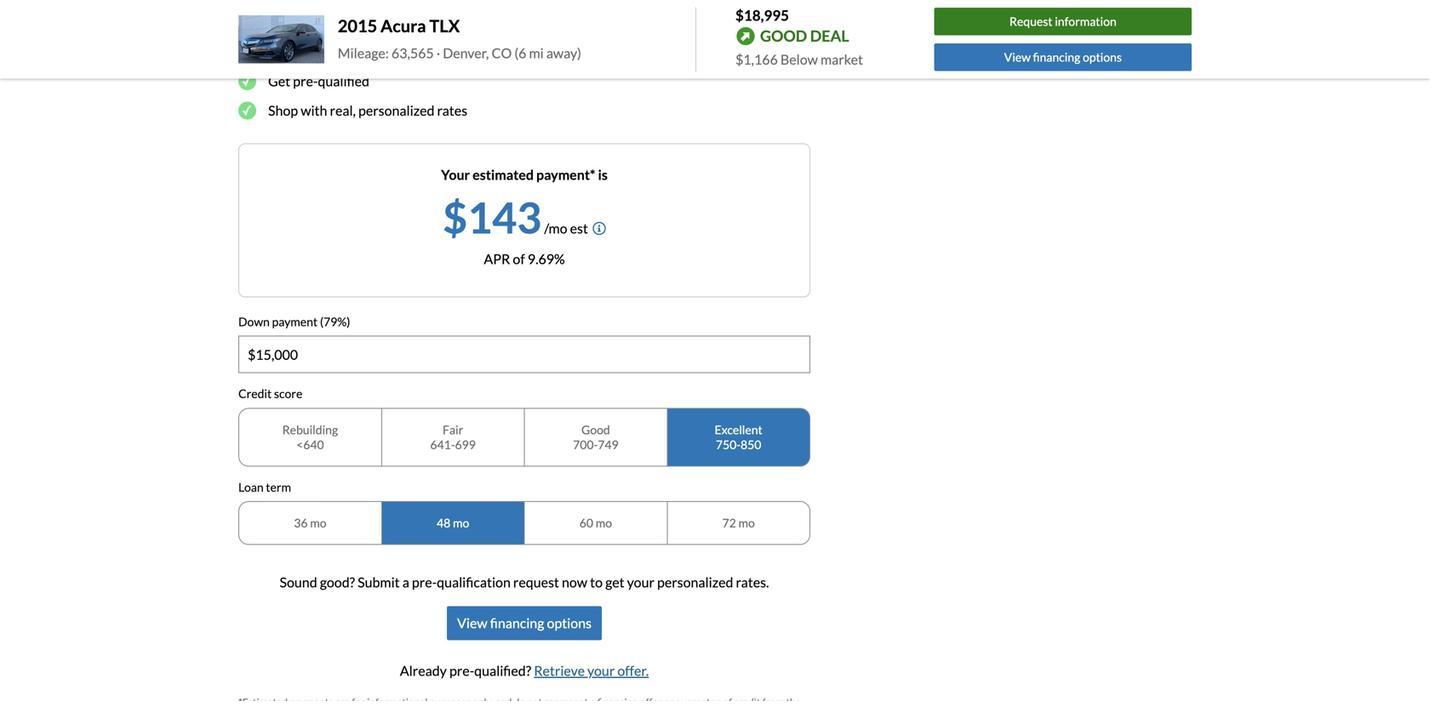 Task type: vqa. For each thing, say whether or not it's contained in the screenshot.
this within the 9 days at this dealership 72 days on CarGurus · 24 saves
no



Task type: locate. For each thing, give the bounding box(es) containing it.
36 mo
[[294, 516, 326, 530]]

2 horizontal spatial pre-
[[449, 663, 474, 679]]

tlx
[[429, 16, 460, 36]]

qualified?
[[474, 663, 531, 679]]

3 mo from the left
[[596, 516, 612, 530]]

2 horizontal spatial your
[[627, 574, 655, 591]]

view financing options down request information button at the top of page
[[1004, 50, 1122, 64]]

view financing options for the left the view financing options button
[[457, 615, 592, 632]]

good
[[760, 27, 807, 45]]

$143 /mo est
[[443, 191, 588, 242]]

options
[[1083, 50, 1122, 64], [547, 615, 592, 632]]

0 horizontal spatial view financing options
[[457, 615, 592, 632]]

payment down 2015
[[354, 43, 406, 60]]

pre- right a
[[412, 574, 437, 591]]

0 horizontal spatial view financing options button
[[447, 607, 602, 641]]

rebuilding
[[282, 423, 338, 437]]

your left offer.
[[587, 663, 615, 679]]

personalized right real,
[[358, 102, 435, 119]]

1 vertical spatial view financing options
[[457, 615, 592, 632]]

1 vertical spatial financing
[[490, 615, 544, 632]]

payment left (79%)
[[272, 314, 318, 329]]

1 horizontal spatial view financing options
[[1004, 50, 1122, 64]]

options down now
[[547, 615, 592, 632]]

pre- right already
[[449, 663, 474, 679]]

1 horizontal spatial personalized
[[657, 574, 733, 591]]

get
[[268, 73, 290, 89]]

0 vertical spatial personalized
[[358, 102, 435, 119]]

pre- for get
[[293, 73, 318, 89]]

view financing options button down sound good? submit a pre-qualification request now to get your personalized rates.
[[447, 607, 602, 641]]

view down qualification on the left of the page
[[457, 615, 487, 632]]

2015 acura tlx image
[[238, 15, 324, 64]]

view financing options
[[1004, 50, 1122, 64], [457, 615, 592, 632]]

credit score
[[238, 387, 302, 401]]

2 mo from the left
[[453, 516, 469, 530]]

fair
[[443, 423, 463, 437]]

payment*
[[536, 166, 595, 183]]

pre-
[[293, 73, 318, 89], [412, 574, 437, 591], [449, 663, 474, 679]]

shop
[[268, 102, 298, 119]]

0 horizontal spatial payment
[[272, 314, 318, 329]]

mo right 48 on the bottom of the page
[[453, 516, 469, 530]]

749
[[598, 437, 619, 452]]

rebuilding <640
[[282, 423, 338, 452]]

sound
[[280, 574, 317, 591]]

2015
[[338, 16, 377, 36]]

financing down request information button at the top of page
[[1033, 50, 1080, 64]]

view financing options down sound good? submit a pre-qualification request now to get your personalized rates.
[[457, 615, 592, 632]]

good 700-749
[[573, 423, 619, 452]]

personalized
[[358, 102, 435, 119], [657, 574, 733, 591]]

1 vertical spatial pre-
[[412, 574, 437, 591]]

financing
[[1033, 50, 1080, 64], [490, 615, 544, 632]]

60
[[579, 516, 593, 530]]

a
[[402, 574, 409, 591]]

mo
[[310, 516, 326, 530], [453, 516, 469, 530], [596, 516, 612, 530], [738, 516, 755, 530]]

·
[[436, 45, 440, 61]]

mi
[[529, 45, 544, 61]]

1 horizontal spatial view financing options button
[[934, 43, 1192, 71]]

700-
[[573, 437, 598, 452]]

750-
[[716, 437, 741, 452]]

deal
[[810, 27, 849, 45]]

1 horizontal spatial payment
[[354, 43, 406, 60]]

1 horizontal spatial financing
[[1033, 50, 1080, 64]]

0 horizontal spatial financing
[[490, 615, 544, 632]]

view financing options button
[[934, 43, 1192, 71], [447, 607, 602, 641]]

0 horizontal spatial pre-
[[293, 73, 318, 89]]

market
[[821, 51, 863, 68]]

0 horizontal spatial your
[[323, 43, 351, 60]]

pre- for already
[[449, 663, 474, 679]]

1 horizontal spatial your
[[587, 663, 615, 679]]

rates
[[437, 102, 467, 119]]

is
[[598, 166, 608, 183]]

good
[[581, 423, 610, 437]]

0 vertical spatial financing
[[1033, 50, 1080, 64]]

view financing options for the top the view financing options button
[[1004, 50, 1122, 64]]

1 vertical spatial options
[[547, 615, 592, 632]]

mo right 72
[[738, 516, 755, 530]]

1 horizontal spatial options
[[1083, 50, 1122, 64]]

4 mo from the left
[[738, 516, 755, 530]]

rates.
[[736, 574, 769, 591]]

payment
[[354, 43, 406, 60], [272, 314, 318, 329]]

request
[[1010, 14, 1053, 29]]

mo right 36
[[310, 516, 326, 530]]

get
[[605, 574, 624, 591]]

48
[[437, 516, 451, 530]]

below
[[781, 51, 818, 68]]

1 vertical spatial payment
[[272, 314, 318, 329]]

estimated
[[473, 166, 534, 183]]

pre- right the get
[[293, 73, 318, 89]]

estimate
[[268, 43, 321, 60]]

1 horizontal spatial pre-
[[412, 574, 437, 591]]

your right get
[[627, 574, 655, 591]]

credit
[[238, 387, 272, 401]]

mo for 60 mo
[[596, 516, 612, 530]]

1 horizontal spatial view
[[1004, 50, 1031, 64]]

of
[[513, 250, 525, 267]]

0 vertical spatial pre-
[[293, 73, 318, 89]]

good?
[[320, 574, 355, 591]]

1 vertical spatial view financing options button
[[447, 607, 602, 641]]

fair 641-699
[[430, 423, 476, 452]]

0 vertical spatial your
[[323, 43, 351, 60]]

2 vertical spatial pre-
[[449, 663, 474, 679]]

view financing options button down request information button at the top of page
[[934, 43, 1192, 71]]

financing for the left the view financing options button
[[490, 615, 544, 632]]

retrieve your offer. link
[[534, 663, 649, 679]]

your up qualified
[[323, 43, 351, 60]]

offer.
[[617, 663, 649, 679]]

sound good? submit a pre-qualification request now to get your personalized rates.
[[280, 574, 769, 591]]

your estimated payment* is
[[441, 166, 608, 183]]

1 mo from the left
[[310, 516, 326, 530]]

request
[[513, 574, 559, 591]]

1 vertical spatial view
[[457, 615, 487, 632]]

mo right "60"
[[596, 516, 612, 530]]

shop with real, personalized rates
[[268, 102, 467, 119]]

info circle image
[[592, 222, 606, 235]]

options down information
[[1083, 50, 1122, 64]]

your
[[323, 43, 351, 60], [627, 574, 655, 591], [587, 663, 615, 679]]

personalized left rates.
[[657, 574, 733, 591]]

qualification
[[437, 574, 511, 591]]

0 vertical spatial options
[[1083, 50, 1122, 64]]

0 vertical spatial view financing options
[[1004, 50, 1122, 64]]

view down request
[[1004, 50, 1031, 64]]

financing down sound good? submit a pre-qualification request now to get your personalized rates.
[[490, 615, 544, 632]]

view
[[1004, 50, 1031, 64], [457, 615, 487, 632]]



Task type: describe. For each thing, give the bounding box(es) containing it.
real,
[[330, 102, 356, 119]]

mileage:
[[338, 45, 389, 61]]

est
[[570, 220, 588, 236]]

36
[[294, 516, 308, 530]]

$18,995
[[735, 6, 789, 24]]

$1,166 below market
[[735, 51, 863, 68]]

2 vertical spatial your
[[587, 663, 615, 679]]

mo for 72 mo
[[738, 516, 755, 530]]

/mo
[[544, 220, 567, 236]]

retrieve
[[534, 663, 585, 679]]

away)
[[546, 45, 581, 61]]

0 vertical spatial payment
[[354, 43, 406, 60]]

0 vertical spatial view financing options button
[[934, 43, 1192, 71]]

co
[[492, 45, 512, 61]]

already pre-qualified? retrieve your offer.
[[400, 663, 649, 679]]

loan
[[238, 480, 264, 494]]

$143
[[443, 191, 541, 242]]

2015 acura tlx mileage: 63,565 · denver, co (6 mi away)
[[338, 16, 581, 61]]

1 vertical spatial your
[[627, 574, 655, 591]]

0 horizontal spatial personalized
[[358, 102, 435, 119]]

excellent 750-850
[[715, 423, 762, 452]]

0 horizontal spatial view
[[457, 615, 487, 632]]

request information button
[[934, 8, 1192, 36]]

loan term
[[238, 480, 291, 494]]

72 mo
[[722, 516, 755, 530]]

63,565
[[391, 45, 434, 61]]

down
[[238, 314, 270, 329]]

denver,
[[443, 45, 489, 61]]

score
[[274, 387, 302, 401]]

1 vertical spatial personalized
[[657, 574, 733, 591]]

Down payment (79%) text field
[[239, 337, 810, 372]]

down payment (79%)
[[238, 314, 350, 329]]

mo for 36 mo
[[310, 516, 326, 530]]

<640
[[296, 437, 324, 452]]

already
[[400, 663, 447, 679]]

72
[[722, 516, 736, 530]]

get pre-qualified
[[268, 73, 369, 89]]

0 horizontal spatial options
[[547, 615, 592, 632]]

now
[[562, 574, 587, 591]]

good deal
[[760, 27, 849, 45]]

641-
[[430, 437, 455, 452]]

$1,166
[[735, 51, 778, 68]]

699
[[455, 437, 476, 452]]

information
[[1055, 14, 1117, 29]]

(79%)
[[320, 314, 350, 329]]

request information
[[1010, 14, 1117, 29]]

apr
[[484, 250, 510, 267]]

to
[[590, 574, 603, 591]]

with
[[301, 102, 327, 119]]

financing for the top the view financing options button
[[1033, 50, 1080, 64]]

850
[[741, 437, 761, 452]]

acura
[[381, 16, 426, 36]]

estimate your payment
[[268, 43, 406, 60]]

60 mo
[[579, 516, 612, 530]]

apr of 9.69%
[[484, 250, 565, 267]]

48 mo
[[437, 516, 469, 530]]

submit
[[358, 574, 400, 591]]

0 vertical spatial view
[[1004, 50, 1031, 64]]

your
[[441, 166, 470, 183]]

qualified
[[318, 73, 369, 89]]

9.69%
[[528, 250, 565, 267]]

excellent
[[715, 423, 762, 437]]

(6
[[514, 45, 526, 61]]

mo for 48 mo
[[453, 516, 469, 530]]

term
[[266, 480, 291, 494]]



